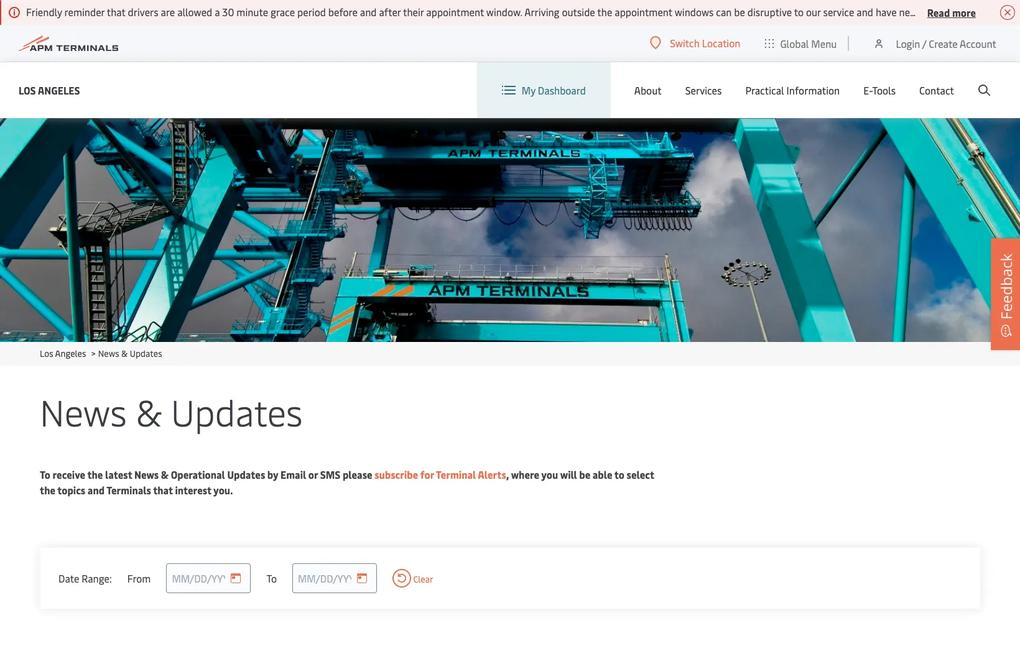 Task type: vqa. For each thing, say whether or not it's contained in the screenshot.
Africa & Middle East
no



Task type: describe. For each thing, give the bounding box(es) containing it.
/
[[923, 36, 927, 50]]

2 horizontal spatial the
[[597, 5, 612, 19]]

please
[[343, 468, 372, 482]]

about button
[[634, 62, 662, 118]]

los angeles
[[19, 83, 80, 97]]

or
[[308, 468, 318, 482]]

login / create account link
[[873, 25, 997, 62]]

, where you will be able to select the topics and terminals that interest you.
[[40, 468, 654, 497]]

>
[[91, 348, 96, 360]]

operational
[[171, 468, 225, 482]]

sms
[[320, 468, 341, 482]]

0 vertical spatial updates
[[130, 348, 162, 360]]

login
[[896, 36, 920, 50]]

feedback
[[996, 254, 1017, 320]]

global menu button
[[753, 25, 850, 62]]

e-
[[864, 83, 873, 97]]

0 horizontal spatial that
[[107, 5, 125, 19]]

switch location
[[670, 36, 741, 50]]

2 drivers from the left
[[991, 5, 1020, 19]]

angeles for los angeles > news & updates
[[55, 348, 86, 360]]

outside
[[562, 5, 595, 19]]

tools
[[873, 83, 896, 97]]

for
[[420, 468, 434, 482]]

create
[[929, 36, 958, 50]]

0 vertical spatial los angeles link
[[19, 82, 80, 98]]

minute
[[237, 5, 268, 19]]

login / create account
[[896, 36, 997, 50]]

1 vertical spatial &
[[136, 387, 162, 436]]

can
[[716, 5, 732, 19]]

terminals
[[106, 483, 151, 497]]

by
[[267, 468, 278, 482]]

on
[[978, 5, 989, 19]]

los for los angeles > news & updates
[[40, 348, 53, 360]]

clear
[[411, 574, 433, 585]]

2 horizontal spatial and
[[857, 5, 874, 19]]

subscribe
[[375, 468, 418, 482]]

1 vertical spatial los angeles link
[[40, 348, 86, 360]]

30
[[222, 5, 234, 19]]

email
[[281, 468, 306, 482]]

date range:
[[58, 571, 112, 585]]

to receive the latest news & operational updates by email or sms please subscribe for terminal alerts
[[40, 468, 506, 482]]

location
[[702, 36, 741, 50]]

contact button
[[920, 62, 954, 118]]

global
[[780, 36, 809, 50]]

0 vertical spatial news
[[98, 348, 119, 360]]

1 appointment from the left
[[426, 5, 484, 19]]

my
[[522, 83, 536, 97]]

read more
[[927, 5, 976, 19]]

able
[[593, 468, 613, 482]]

subscribe for terminal alerts link
[[375, 468, 506, 482]]

our
[[806, 5, 821, 19]]

1 vertical spatial the
[[87, 468, 103, 482]]

information
[[787, 83, 840, 97]]

2 appointment from the left
[[615, 5, 673, 19]]

impacts
[[940, 5, 975, 19]]

period
[[297, 5, 326, 19]]

date
[[58, 571, 79, 585]]

to inside , where you will be able to select the topics and terminals that interest you.
[[615, 468, 625, 482]]

feedback button
[[991, 238, 1020, 350]]

switch location button
[[650, 36, 741, 50]]

where
[[511, 468, 539, 482]]

practical information
[[746, 83, 840, 97]]

account
[[960, 36, 997, 50]]

friendly reminder that drivers are allowed a 30 minute grace period before and after their appointment window. arriving outside the appointment windows can be disruptive to our service and have negative impacts on drivers
[[26, 5, 1020, 19]]

that inside , where you will be able to select the topics and terminals that interest you.
[[153, 483, 173, 497]]

services button
[[685, 62, 722, 118]]

and inside , where you will be able to select the topics and terminals that interest you.
[[88, 483, 105, 497]]

switch
[[670, 36, 700, 50]]

close alert image
[[1000, 5, 1015, 20]]

the inside , where you will be able to select the topics and terminals that interest you.
[[40, 483, 55, 497]]

window.
[[486, 5, 523, 19]]

latest
[[105, 468, 132, 482]]

service
[[823, 5, 854, 19]]

angeles for los angeles
[[38, 83, 80, 97]]

about
[[634, 83, 662, 97]]

windows
[[675, 5, 714, 19]]

a
[[215, 5, 220, 19]]

1 vertical spatial updates
[[171, 387, 303, 436]]

contact
[[920, 83, 954, 97]]

to for to
[[267, 571, 277, 585]]

my dashboard button
[[502, 62, 586, 118]]

article listing 2 image
[[0, 118, 1020, 342]]

practical information button
[[746, 62, 840, 118]]

before
[[328, 5, 358, 19]]

from
[[127, 571, 151, 585]]

range:
[[82, 571, 112, 585]]

will
[[560, 468, 577, 482]]

after
[[379, 5, 401, 19]]

los for los angeles
[[19, 83, 36, 97]]



Task type: locate. For each thing, give the bounding box(es) containing it.
updates
[[130, 348, 162, 360], [171, 387, 303, 436], [227, 468, 265, 482]]

2 vertical spatial news
[[134, 468, 159, 482]]

appointment right their on the left
[[426, 5, 484, 19]]

2 vertical spatial &
[[161, 468, 169, 482]]

be right can
[[734, 5, 745, 19]]

0 horizontal spatial to
[[615, 468, 625, 482]]

From text field
[[166, 564, 251, 594]]

and
[[360, 5, 377, 19], [857, 5, 874, 19], [88, 483, 105, 497]]

receive
[[53, 468, 85, 482]]

To text field
[[292, 564, 377, 594]]

1 vertical spatial to
[[615, 468, 625, 482]]

that
[[107, 5, 125, 19], [153, 483, 173, 497]]

0 vertical spatial the
[[597, 5, 612, 19]]

you.
[[213, 483, 233, 497]]

1 vertical spatial to
[[267, 571, 277, 585]]

0 horizontal spatial and
[[88, 483, 105, 497]]

0 vertical spatial be
[[734, 5, 745, 19]]

the
[[597, 5, 612, 19], [87, 468, 103, 482], [40, 483, 55, 497]]

1 vertical spatial be
[[579, 468, 591, 482]]

news
[[98, 348, 119, 360], [40, 387, 127, 436], [134, 468, 159, 482]]

arriving
[[525, 5, 560, 19]]

angeles
[[38, 83, 80, 97], [55, 348, 86, 360]]

you
[[541, 468, 558, 482]]

topics
[[57, 483, 85, 497]]

disruptive
[[748, 5, 792, 19]]

practical
[[746, 83, 784, 97]]

1 horizontal spatial that
[[153, 483, 173, 497]]

e-tools button
[[864, 62, 896, 118]]

los angeles link
[[19, 82, 80, 98], [40, 348, 86, 360]]

their
[[403, 5, 424, 19]]

los angeles > news & updates
[[40, 348, 162, 360]]

drivers left are
[[128, 5, 158, 19]]

los
[[19, 83, 36, 97], [40, 348, 53, 360]]

0 vertical spatial &
[[121, 348, 128, 360]]

0 horizontal spatial to
[[40, 468, 50, 482]]

0 horizontal spatial the
[[40, 483, 55, 497]]

1 vertical spatial that
[[153, 483, 173, 497]]

1 horizontal spatial the
[[87, 468, 103, 482]]

clear button
[[393, 569, 433, 588]]

alerts
[[478, 468, 506, 482]]

drivers
[[128, 5, 158, 19], [991, 5, 1020, 19]]

news up terminals
[[134, 468, 159, 482]]

grace
[[271, 5, 295, 19]]

news right the >
[[98, 348, 119, 360]]

1 horizontal spatial los
[[40, 348, 53, 360]]

appointment left 'windows' on the right top of the page
[[615, 5, 673, 19]]

news & updates
[[40, 387, 303, 436]]

be
[[734, 5, 745, 19], [579, 468, 591, 482]]

,
[[506, 468, 509, 482]]

0 horizontal spatial be
[[579, 468, 591, 482]]

that left "interest"
[[153, 483, 173, 497]]

to right able at right bottom
[[615, 468, 625, 482]]

allowed
[[177, 5, 212, 19]]

services
[[685, 83, 722, 97]]

1 horizontal spatial to
[[267, 571, 277, 585]]

1 horizontal spatial to
[[794, 5, 804, 19]]

0 vertical spatial to
[[794, 5, 804, 19]]

1 vertical spatial angeles
[[55, 348, 86, 360]]

1 vertical spatial los
[[40, 348, 53, 360]]

be right will on the right bottom
[[579, 468, 591, 482]]

0 horizontal spatial appointment
[[426, 5, 484, 19]]

select
[[627, 468, 654, 482]]

the left topics
[[40, 483, 55, 497]]

0 vertical spatial angeles
[[38, 83, 80, 97]]

appointment
[[426, 5, 484, 19], [615, 5, 673, 19]]

terminal
[[436, 468, 476, 482]]

dashboard
[[538, 83, 586, 97]]

&
[[121, 348, 128, 360], [136, 387, 162, 436], [161, 468, 169, 482]]

1 horizontal spatial drivers
[[991, 5, 1020, 19]]

0 vertical spatial that
[[107, 5, 125, 19]]

global menu
[[780, 36, 837, 50]]

to for to receive the latest news & operational updates by email or sms please subscribe for terminal alerts
[[40, 468, 50, 482]]

friendly
[[26, 5, 62, 19]]

news down the >
[[40, 387, 127, 436]]

to
[[40, 468, 50, 482], [267, 571, 277, 585]]

reminder
[[64, 5, 105, 19]]

1 drivers from the left
[[128, 5, 158, 19]]

and left have
[[857, 5, 874, 19]]

2 vertical spatial the
[[40, 483, 55, 497]]

the right outside
[[597, 5, 612, 19]]

the left 'latest'
[[87, 468, 103, 482]]

read
[[927, 5, 950, 19]]

more
[[952, 5, 976, 19]]

0 vertical spatial los
[[19, 83, 36, 97]]

read more button
[[927, 4, 976, 20]]

my dashboard
[[522, 83, 586, 97]]

0 vertical spatial to
[[40, 468, 50, 482]]

0 horizontal spatial drivers
[[128, 5, 158, 19]]

2 vertical spatial updates
[[227, 468, 265, 482]]

1 horizontal spatial appointment
[[615, 5, 673, 19]]

0 horizontal spatial los
[[19, 83, 36, 97]]

have
[[876, 5, 897, 19]]

be inside , where you will be able to select the topics and terminals that interest you.
[[579, 468, 591, 482]]

1 vertical spatial news
[[40, 387, 127, 436]]

that right reminder
[[107, 5, 125, 19]]

and left after
[[360, 5, 377, 19]]

menu
[[812, 36, 837, 50]]

to
[[794, 5, 804, 19], [615, 468, 625, 482]]

e-tools
[[864, 83, 896, 97]]

negative
[[899, 5, 937, 19]]

to left our
[[794, 5, 804, 19]]

interest
[[175, 483, 211, 497]]

1 horizontal spatial and
[[360, 5, 377, 19]]

drivers right on
[[991, 5, 1020, 19]]

are
[[161, 5, 175, 19]]

and right topics
[[88, 483, 105, 497]]

1 horizontal spatial be
[[734, 5, 745, 19]]



